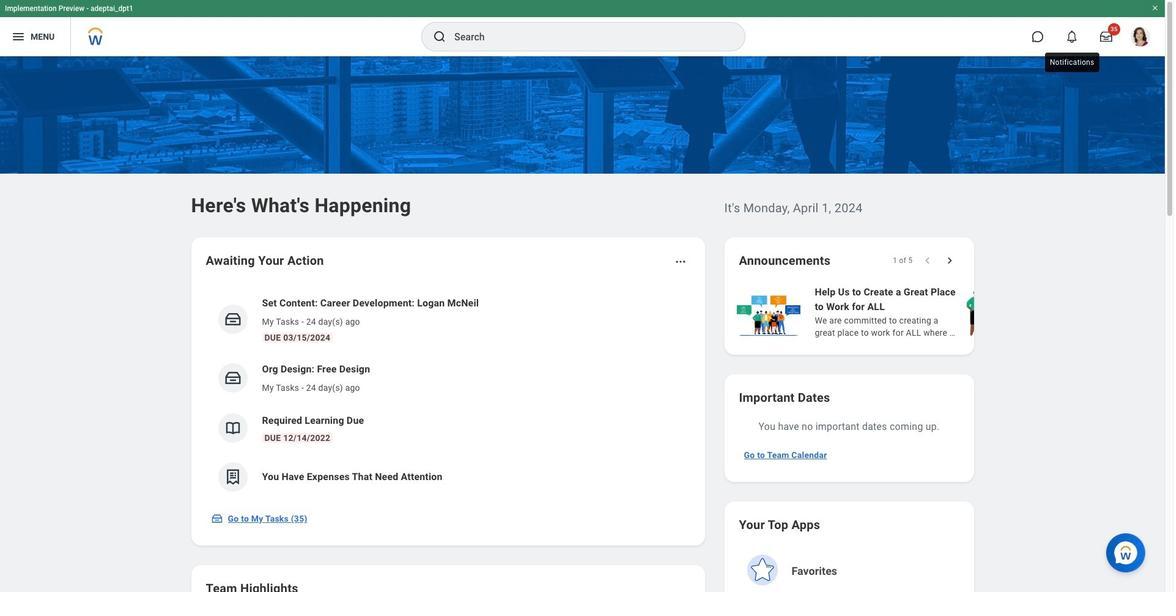 Task type: describe. For each thing, give the bounding box(es) containing it.
justify image
[[11, 29, 26, 44]]

1 horizontal spatial list
[[734, 284, 1174, 340]]

chevron left small image
[[921, 254, 934, 267]]

chevron right small image
[[943, 254, 956, 267]]

1 vertical spatial inbox image
[[211, 513, 223, 525]]

related actions image
[[674, 256, 687, 268]]

book open image
[[224, 419, 242, 437]]



Task type: locate. For each thing, give the bounding box(es) containing it.
tooltip
[[1043, 50, 1102, 75]]

close environment banner image
[[1152, 4, 1159, 12]]

profile logan mcneil image
[[1131, 27, 1150, 49]]

Search Workday  search field
[[454, 23, 720, 50]]

status
[[893, 256, 913, 265]]

search image
[[432, 29, 447, 44]]

inbox large image
[[1100, 31, 1112, 43]]

0 horizontal spatial inbox image
[[211, 513, 223, 525]]

0 horizontal spatial list
[[206, 286, 690, 502]]

notifications large image
[[1066, 31, 1078, 43]]

banner
[[0, 0, 1165, 56]]

dashboard expenses image
[[224, 468, 242, 486]]

main content
[[0, 56, 1174, 592]]

inbox image
[[224, 310, 242, 328]]

inbox image
[[224, 369, 242, 387], [211, 513, 223, 525]]

1 horizontal spatial inbox image
[[224, 369, 242, 387]]

list
[[734, 284, 1174, 340], [206, 286, 690, 502]]

0 vertical spatial inbox image
[[224, 369, 242, 387]]



Task type: vqa. For each thing, say whether or not it's contained in the screenshot.
the bottom inbox image
yes



